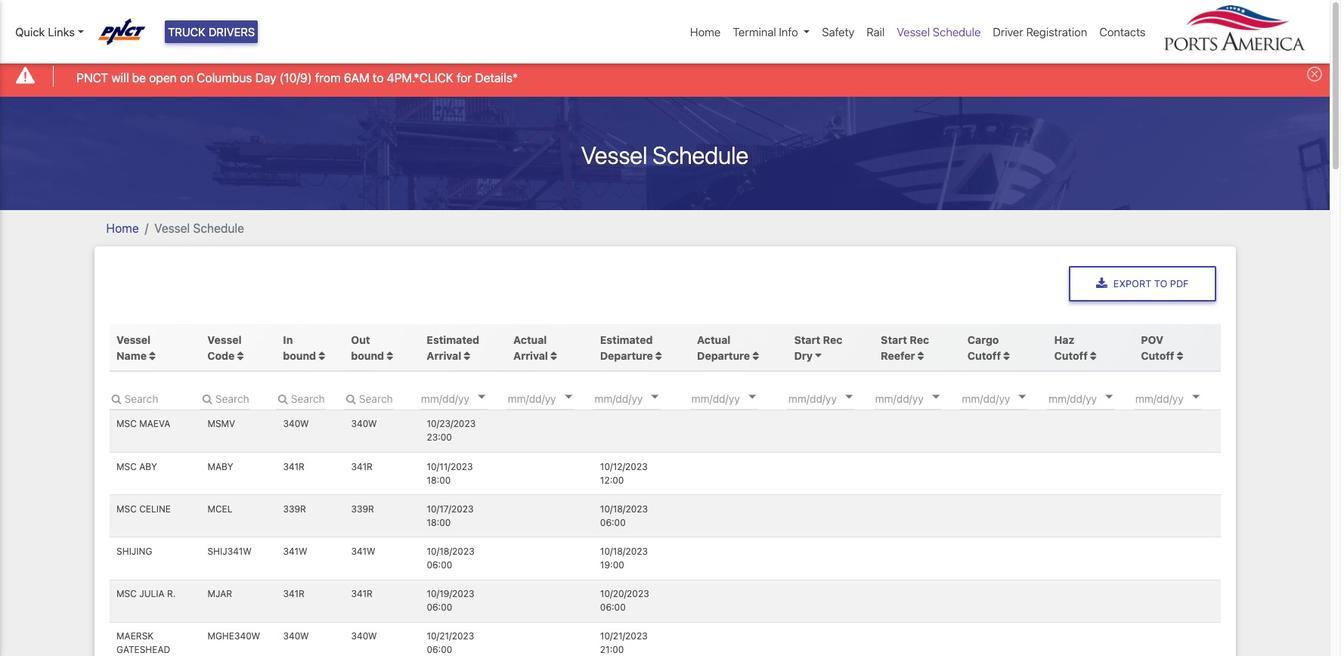 Task type: locate. For each thing, give the bounding box(es) containing it.
10/18/2023 down 10/17/2023 18:00
[[427, 546, 475, 557]]

aby
[[139, 461, 157, 472]]

msc maeva
[[117, 419, 170, 430]]

safety
[[822, 25, 855, 39]]

06:00 down 10/20/2023
[[600, 602, 626, 613]]

06:00 inside '10/19/2023 06:00'
[[427, 602, 452, 613]]

1 339r from the left
[[283, 504, 306, 515]]

maeva
[[139, 419, 170, 430]]

9 mm/dd/yy field from the left
[[1134, 387, 1225, 410]]

open calendar image for 4th mm/dd/yy 'field' from the right
[[932, 395, 940, 399]]

bound down out
[[351, 349, 384, 362]]

06:00 down '10/19/2023 06:00'
[[427, 645, 452, 656]]

home link
[[684, 17, 727, 46], [106, 221, 139, 235]]

start rec dry
[[794, 333, 843, 362]]

estimated inside the estimated departure
[[600, 333, 653, 346]]

18:00 for 10/11/2023 18:00
[[427, 475, 451, 486]]

bound for in
[[283, 349, 316, 362]]

341w
[[283, 546, 308, 557], [351, 546, 376, 557]]

0 horizontal spatial estimated
[[427, 333, 479, 346]]

cutoff down "pov"
[[1141, 349, 1175, 362]]

1 cutoff from the left
[[968, 349, 1001, 362]]

mm/dd/yy field down the estimated departure
[[593, 387, 684, 410]]

start up dry at the right of the page
[[794, 333, 821, 346]]

departure
[[600, 349, 653, 362], [697, 349, 750, 362]]

mm/dd/yy field
[[420, 387, 510, 410], [506, 387, 597, 410], [593, 387, 684, 410], [690, 387, 781, 410], [787, 387, 878, 410], [874, 387, 965, 410], [961, 387, 1051, 410], [1047, 387, 1138, 410], [1134, 387, 1225, 410]]

1 open calendar image from the left
[[478, 395, 486, 399]]

r.
[[167, 589, 176, 600]]

2 bound from the left
[[351, 349, 384, 362]]

0 vertical spatial schedule
[[933, 25, 981, 39]]

truck drivers
[[168, 25, 255, 39]]

0 vertical spatial home link
[[684, 17, 727, 46]]

start inside start rec dry
[[794, 333, 821, 346]]

1 msc from the top
[[117, 419, 137, 430]]

mghe340w
[[208, 631, 260, 642]]

0 horizontal spatial vessel schedule
[[154, 221, 244, 235]]

2 msc from the top
[[117, 461, 137, 472]]

0 horizontal spatial home link
[[106, 221, 139, 235]]

1 horizontal spatial start
[[881, 333, 907, 346]]

1 departure from the left
[[600, 349, 653, 362]]

1 horizontal spatial cutoff
[[1055, 349, 1088, 362]]

cutoff for haz
[[1055, 349, 1088, 362]]

10/21/2023 21:00
[[600, 631, 648, 656]]

actual inside "actual departure"
[[697, 333, 731, 346]]

1 horizontal spatial schedule
[[653, 140, 749, 169]]

1 10/21/2023 from the left
[[427, 631, 474, 642]]

1 start from the left
[[794, 333, 821, 346]]

2 departure from the left
[[697, 349, 750, 362]]

0 horizontal spatial arrival
[[427, 349, 461, 362]]

1 vertical spatial 10/18/2023 06:00
[[427, 546, 475, 571]]

8 mm/dd/yy field from the left
[[1047, 387, 1138, 410]]

4 mm/dd/yy field from the left
[[690, 387, 781, 410]]

msmv
[[208, 419, 235, 430]]

mm/dd/yy field down actual arrival
[[506, 387, 597, 410]]

1 open calendar image from the left
[[565, 395, 572, 399]]

cutoff down haz
[[1055, 349, 1088, 362]]

2 vertical spatial vessel schedule
[[154, 221, 244, 235]]

out
[[351, 333, 370, 346]]

2 mm/dd/yy field from the left
[[506, 387, 597, 410]]

2 estimated from the left
[[600, 333, 653, 346]]

departure for actual
[[697, 349, 750, 362]]

3 open calendar image from the left
[[932, 395, 940, 399]]

arrival
[[427, 349, 461, 362], [514, 349, 548, 362]]

10/18/2023 06:00
[[600, 504, 648, 528], [427, 546, 475, 571]]

mm/dd/yy field down haz cutoff
[[1047, 387, 1138, 410]]

bound down the 'in'
[[283, 349, 316, 362]]

cargo cutoff
[[968, 333, 1001, 362]]

driver
[[993, 25, 1024, 39]]

1 bound from the left
[[283, 349, 316, 362]]

departure for estimated
[[600, 349, 653, 362]]

truck
[[168, 25, 206, 39]]

pov
[[1141, 333, 1164, 346]]

10/21/2023 down '10/19/2023 06:00'
[[427, 631, 474, 642]]

1 arrival from the left
[[427, 349, 461, 362]]

1 horizontal spatial 10/21/2023
[[600, 631, 648, 642]]

rec inside start rec dry
[[823, 333, 843, 346]]

4pm.*click
[[387, 71, 454, 84]]

0 horizontal spatial departure
[[600, 349, 653, 362]]

arrival inside the estimated arrival
[[427, 349, 461, 362]]

links
[[48, 25, 75, 39]]

schedule inside vessel schedule link
[[933, 25, 981, 39]]

10/18/2023 down 12:00
[[600, 504, 648, 515]]

0 horizontal spatial rec
[[823, 333, 843, 346]]

estimated arrival
[[427, 333, 479, 362]]

start up reefer
[[881, 333, 907, 346]]

2 rec from the left
[[910, 333, 929, 346]]

341r
[[283, 461, 305, 472], [351, 461, 373, 472], [283, 589, 305, 600], [351, 589, 373, 600]]

to
[[1155, 278, 1168, 289]]

3 open calendar image from the left
[[845, 395, 853, 399]]

close image
[[1307, 67, 1323, 82]]

bound inside the in bound
[[283, 349, 316, 362]]

contacts
[[1100, 25, 1146, 39]]

open calendar image
[[565, 395, 572, 399], [748, 395, 756, 399], [932, 395, 940, 399], [1019, 395, 1027, 399]]

2 horizontal spatial cutoff
[[1141, 349, 1175, 362]]

from
[[315, 71, 341, 84]]

pdf
[[1170, 278, 1189, 289]]

mm/dd/yy field down dry at the right of the page
[[787, 387, 878, 410]]

vessel schedule
[[897, 25, 981, 39], [581, 140, 749, 169], [154, 221, 244, 235]]

None field
[[109, 387, 159, 410], [200, 387, 250, 410], [276, 387, 326, 410], [344, 387, 394, 410], [109, 387, 159, 410], [200, 387, 250, 410], [276, 387, 326, 410], [344, 387, 394, 410]]

1 horizontal spatial vessel schedule
[[581, 140, 749, 169]]

0 horizontal spatial start
[[794, 333, 821, 346]]

pnct will be open on columbus day (10/9) from 6am to 4pm.*click for details* alert
[[0, 56, 1330, 96]]

10/17/2023
[[427, 504, 474, 515]]

mm/dd/yy field down cargo cutoff
[[961, 387, 1051, 410]]

actual
[[514, 333, 547, 346], [697, 333, 731, 346]]

1 horizontal spatial home link
[[684, 17, 727, 46]]

mm/dd/yy field down "actual departure"
[[690, 387, 781, 410]]

vessel
[[897, 25, 930, 39], [581, 140, 648, 169], [154, 221, 190, 235], [117, 333, 151, 346], [208, 333, 242, 346]]

rec inside start rec reefer
[[910, 333, 929, 346]]

339r
[[283, 504, 306, 515], [351, 504, 374, 515]]

10/18/2023 for 10/18/2023
[[600, 546, 648, 557]]

2 open calendar image from the left
[[748, 395, 756, 399]]

cutoff down cargo
[[968, 349, 1001, 362]]

06:00 for 10/18/2023
[[427, 560, 452, 571]]

10/17/2023 18:00
[[427, 504, 474, 528]]

actual inside actual arrival
[[514, 333, 547, 346]]

0 vertical spatial vessel schedule
[[897, 25, 981, 39]]

start rec reefer
[[881, 333, 929, 362]]

2 actual from the left
[[697, 333, 731, 346]]

code
[[208, 349, 235, 362]]

columbus
[[197, 71, 252, 84]]

msc left julia
[[117, 589, 137, 600]]

rec
[[823, 333, 843, 346], [910, 333, 929, 346]]

3 cutoff from the left
[[1141, 349, 1175, 362]]

msc left aby
[[117, 461, 137, 472]]

10/23/2023
[[427, 419, 476, 430]]

0 horizontal spatial home
[[106, 221, 139, 235]]

1 horizontal spatial 339r
[[351, 504, 374, 515]]

340w
[[283, 419, 309, 430], [351, 419, 377, 430], [283, 631, 309, 642], [351, 631, 377, 642]]

msc left maeva
[[117, 419, 137, 430]]

2 arrival from the left
[[514, 349, 548, 362]]

0 horizontal spatial actual
[[514, 333, 547, 346]]

in
[[283, 333, 293, 346]]

msc left celine
[[117, 504, 137, 515]]

msc for msc maeva
[[117, 419, 137, 430]]

1 vertical spatial schedule
[[653, 140, 749, 169]]

1 horizontal spatial estimated
[[600, 333, 653, 346]]

mm/dd/yy field down reefer
[[874, 387, 965, 410]]

1 horizontal spatial rec
[[910, 333, 929, 346]]

4 msc from the top
[[117, 589, 137, 600]]

0 horizontal spatial schedule
[[193, 221, 244, 235]]

10/20/2023 06:00
[[600, 589, 649, 613]]

1 horizontal spatial 10/18/2023 06:00
[[600, 504, 648, 528]]

1 estimated from the left
[[427, 333, 479, 346]]

msc for msc celine
[[117, 504, 137, 515]]

mm/dd/yy field down pov cutoff at the bottom right of page
[[1134, 387, 1225, 410]]

2 18:00 from the top
[[427, 517, 451, 528]]

vessel schedule inside vessel schedule link
[[897, 25, 981, 39]]

10/18/2023
[[600, 504, 648, 515], [427, 546, 475, 557], [600, 546, 648, 557]]

arrival for actual arrival
[[514, 349, 548, 362]]

1 actual from the left
[[514, 333, 547, 346]]

3 msc from the top
[[117, 504, 137, 515]]

18:00 down 10/17/2023
[[427, 517, 451, 528]]

1 18:00 from the top
[[427, 475, 451, 486]]

export
[[1114, 278, 1152, 289]]

quick links
[[15, 25, 75, 39]]

arrival for estimated arrival
[[427, 349, 461, 362]]

mm/dd/yy field up 10/23/2023
[[420, 387, 510, 410]]

10/18/2023 up 19:00
[[600, 546, 648, 557]]

18:00
[[427, 475, 451, 486], [427, 517, 451, 528]]

drivers
[[209, 25, 255, 39]]

2 start from the left
[[881, 333, 907, 346]]

2 cutoff from the left
[[1055, 349, 1088, 362]]

18:00 inside 10/11/2023 18:00
[[427, 475, 451, 486]]

msc
[[117, 419, 137, 430], [117, 461, 137, 472], [117, 504, 137, 515], [117, 589, 137, 600]]

export to pdf
[[1114, 278, 1189, 289]]

1 horizontal spatial arrival
[[514, 349, 548, 362]]

10/19/2023
[[427, 589, 475, 600]]

schedule
[[933, 25, 981, 39], [653, 140, 749, 169], [193, 221, 244, 235]]

home
[[690, 25, 721, 39], [106, 221, 139, 235]]

bound inside out bound
[[351, 349, 384, 362]]

2 horizontal spatial vessel schedule
[[897, 25, 981, 39]]

1 horizontal spatial home
[[690, 25, 721, 39]]

0 horizontal spatial 10/21/2023
[[427, 631, 474, 642]]

1 horizontal spatial departure
[[697, 349, 750, 362]]

1 vertical spatial home link
[[106, 221, 139, 235]]

10/21/2023 up 21:00
[[600, 631, 648, 642]]

start for reefer
[[881, 333, 907, 346]]

2 horizontal spatial schedule
[[933, 25, 981, 39]]

1 rec from the left
[[823, 333, 843, 346]]

1 horizontal spatial actual
[[697, 333, 731, 346]]

06:00 inside 10/21/2023 06:00
[[427, 645, 452, 656]]

driver registration link
[[987, 17, 1094, 46]]

4 open calendar image from the left
[[1019, 395, 1027, 399]]

0 horizontal spatial cutoff
[[968, 349, 1001, 362]]

info
[[779, 25, 798, 39]]

23:00
[[427, 432, 452, 443]]

0 horizontal spatial bound
[[283, 349, 316, 362]]

06:00 inside 10/20/2023 06:00
[[600, 602, 626, 613]]

rec left start rec reefer
[[823, 333, 843, 346]]

rail
[[867, 25, 885, 39]]

18:00 inside 10/17/2023 18:00
[[427, 517, 451, 528]]

open calendar image
[[478, 395, 486, 399], [651, 395, 659, 399], [845, 395, 853, 399], [1106, 395, 1113, 399], [1193, 395, 1200, 399]]

5 open calendar image from the left
[[1193, 395, 1200, 399]]

terminal info link
[[727, 17, 816, 46]]

0 horizontal spatial 341w
[[283, 546, 308, 557]]

0 horizontal spatial 10/18/2023 06:00
[[427, 546, 475, 571]]

10/18/2023 for 10/17/2023
[[600, 504, 648, 515]]

0 vertical spatial 18:00
[[427, 475, 451, 486]]

06:00 up 10/19/2023
[[427, 560, 452, 571]]

1 vertical spatial 18:00
[[427, 517, 451, 528]]

2 vertical spatial schedule
[[193, 221, 244, 235]]

1 horizontal spatial bound
[[351, 349, 384, 362]]

(10/9)
[[280, 71, 312, 84]]

start inside start rec reefer
[[881, 333, 907, 346]]

0 vertical spatial home
[[690, 25, 721, 39]]

estimated for departure
[[600, 333, 653, 346]]

10/18/2023 06:00 down 12:00
[[600, 504, 648, 528]]

06:00 down 10/19/2023
[[427, 602, 452, 613]]

10/21/2023
[[427, 631, 474, 642], [600, 631, 648, 642]]

bound
[[283, 349, 316, 362], [351, 349, 384, 362]]

6am
[[344, 71, 370, 84]]

rec up reefer
[[910, 333, 929, 346]]

1 horizontal spatial 341w
[[351, 546, 376, 557]]

2 10/21/2023 from the left
[[600, 631, 648, 642]]

open
[[149, 71, 177, 84]]

0 horizontal spatial 339r
[[283, 504, 306, 515]]

10/18/2023 06:00 up 10/19/2023
[[427, 546, 475, 571]]

18:00 down the 10/11/2023
[[427, 475, 451, 486]]

rail link
[[861, 17, 891, 46]]



Task type: vqa. For each thing, say whether or not it's contained in the screenshot.
4th msc from the top
yes



Task type: describe. For each thing, give the bounding box(es) containing it.
msc aby
[[117, 461, 157, 472]]

actual for actual departure
[[697, 333, 731, 346]]

contacts link
[[1094, 17, 1152, 46]]

quick links link
[[15, 23, 84, 40]]

celine
[[139, 504, 171, 515]]

06:00 for 10/20/2023
[[427, 602, 452, 613]]

actual departure
[[697, 333, 750, 362]]

6 mm/dd/yy field from the left
[[874, 387, 965, 410]]

open calendar image for 3rd mm/dd/yy 'field' from the right
[[1019, 395, 1027, 399]]

1 vertical spatial home
[[106, 221, 139, 235]]

download image
[[1097, 278, 1108, 290]]

bound for out
[[351, 349, 384, 362]]

msc for msc aby
[[117, 461, 137, 472]]

5 mm/dd/yy field from the left
[[787, 387, 878, 410]]

estimated departure
[[600, 333, 653, 362]]

mjar
[[208, 589, 232, 600]]

maersk gateshead
[[117, 631, 170, 656]]

06:00 up 10/18/2023 19:00
[[600, 517, 626, 528]]

10/23/2023 23:00
[[427, 419, 476, 443]]

10/12/2023 12:00
[[600, 461, 648, 486]]

vessel schedule link
[[891, 17, 987, 46]]

open calendar image for 8th mm/dd/yy 'field' from right
[[565, 395, 572, 399]]

4 open calendar image from the left
[[1106, 395, 1113, 399]]

cutoff for cargo
[[968, 349, 1001, 362]]

reefer
[[881, 349, 915, 362]]

3 mm/dd/yy field from the left
[[593, 387, 684, 410]]

terminal
[[733, 25, 776, 39]]

details*
[[475, 71, 518, 84]]

maby
[[208, 461, 233, 472]]

10/18/2023 19:00
[[600, 546, 648, 571]]

shijing
[[117, 546, 152, 557]]

will
[[111, 71, 129, 84]]

out bound
[[351, 333, 387, 362]]

1 mm/dd/yy field from the left
[[420, 387, 510, 410]]

msc celine
[[117, 504, 171, 515]]

rec for start rec reefer
[[910, 333, 929, 346]]

1 341w from the left
[[283, 546, 308, 557]]

haz cutoff
[[1055, 333, 1088, 362]]

driver registration
[[993, 25, 1088, 39]]

2 339r from the left
[[351, 504, 374, 515]]

10/11/2023
[[427, 461, 473, 472]]

export to pdf link
[[1069, 266, 1216, 302]]

vessel code
[[208, 333, 242, 362]]

day
[[255, 71, 276, 84]]

mcel
[[208, 504, 233, 515]]

pnct
[[77, 71, 108, 84]]

actual for actual arrival
[[514, 333, 547, 346]]

10/21/2023 for 21:00
[[600, 631, 648, 642]]

estimated for arrival
[[427, 333, 479, 346]]

12:00
[[600, 475, 624, 486]]

10/20/2023
[[600, 589, 649, 600]]

open calendar image for 6th mm/dd/yy 'field' from the right
[[748, 395, 756, 399]]

dry
[[794, 349, 813, 362]]

7 mm/dd/yy field from the left
[[961, 387, 1051, 410]]

terminal info
[[733, 25, 798, 39]]

shij341w
[[208, 546, 252, 557]]

10/19/2023 06:00
[[427, 589, 475, 613]]

pov cutoff
[[1141, 333, 1175, 362]]

julia
[[139, 589, 165, 600]]

pnct will be open on columbus day (10/9) from 6am to 4pm.*click for details*
[[77, 71, 518, 84]]

cargo
[[968, 333, 999, 346]]

msc for msc julia r.
[[117, 589, 137, 600]]

registration
[[1027, 25, 1088, 39]]

on
[[180, 71, 194, 84]]

truck drivers link
[[165, 20, 258, 43]]

rec for start rec dry
[[823, 333, 843, 346]]

06:00 for 10/21/2023
[[427, 645, 452, 656]]

for
[[457, 71, 472, 84]]

cutoff for pov
[[1141, 349, 1175, 362]]

2 open calendar image from the left
[[651, 395, 659, 399]]

start for dry
[[794, 333, 821, 346]]

name
[[117, 349, 147, 362]]

vessel name
[[117, 333, 151, 362]]

msc julia r.
[[117, 589, 176, 600]]

maersk
[[117, 631, 154, 642]]

pnct will be open on columbus day (10/9) from 6am to 4pm.*click for details* link
[[77, 69, 518, 87]]

in bound
[[283, 333, 319, 362]]

21:00
[[600, 645, 624, 656]]

gateshead
[[117, 645, 170, 656]]

safety link
[[816, 17, 861, 46]]

0 vertical spatial 10/18/2023 06:00
[[600, 504, 648, 528]]

haz
[[1055, 333, 1075, 346]]

be
[[132, 71, 146, 84]]

to
[[373, 71, 384, 84]]

2 341w from the left
[[351, 546, 376, 557]]

10/11/2023 18:00
[[427, 461, 473, 486]]

10/21/2023 06:00
[[427, 631, 474, 656]]

quick
[[15, 25, 45, 39]]

18:00 for 10/17/2023 18:00
[[427, 517, 451, 528]]

1 vertical spatial vessel schedule
[[581, 140, 749, 169]]

19:00
[[600, 560, 624, 571]]

actual arrival
[[514, 333, 548, 362]]

10/12/2023
[[600, 461, 648, 472]]

10/21/2023 for 06:00
[[427, 631, 474, 642]]



